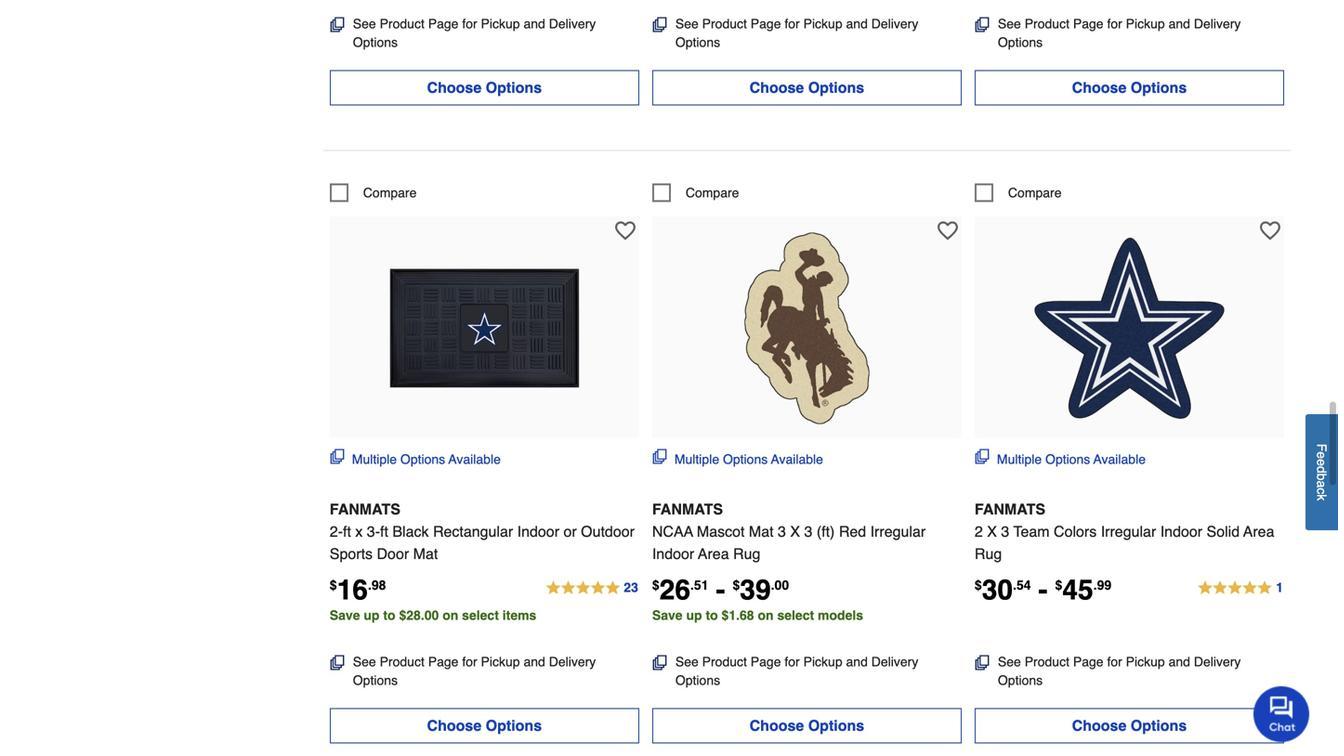 Task type: describe. For each thing, give the bounding box(es) containing it.
fanmats for ft
[[330, 501, 400, 518]]

multiple options available for "fanmats 2 x 3 team colors irregular indoor solid area rug" image
[[997, 452, 1146, 467]]

2 e from the top
[[1314, 459, 1329, 466]]

available for fanmats 2-ft x 3-ft black rectangular indoor or outdoor sports door mat 'image'
[[449, 452, 501, 467]]

1 button
[[1197, 577, 1284, 600]]

1001091698 element
[[975, 183, 1062, 202]]

up for $28.00
[[364, 608, 380, 623]]

indoor inside fanmats ncaa mascot mat 3 x 3 (ft) red irregular indoor area rug
[[652, 545, 694, 563]]

select for models
[[777, 608, 814, 623]]

x inside fanmats 2 x 3 team colors irregular indoor solid area rug
[[987, 523, 997, 540]]

save for save up to $1.68 on select models
[[652, 608, 683, 623]]

5 stars image for 30
[[1197, 577, 1284, 600]]

$ for 16
[[330, 578, 337, 593]]

26
[[659, 574, 690, 606]]

$28.00
[[399, 608, 439, 623]]

.54
[[1013, 578, 1031, 593]]

2 3 from the left
[[804, 523, 813, 540]]

multiple for "fanmats 2 x 3 team colors irregular indoor solid area rug" image
[[997, 452, 1042, 467]]

2-
[[330, 523, 343, 540]]

f e e d b a c k button
[[1306, 414, 1338, 530]]

$ 16 .98
[[330, 574, 386, 606]]

1 3 from the left
[[778, 523, 786, 540]]

available for fanmats ncaa mascot mat 3 x 3 (ft) red irregular indoor area rug image
[[771, 452, 823, 467]]

3-
[[367, 523, 380, 540]]

indoor inside fanmats 2 x 3 team colors irregular indoor solid area rug
[[1160, 523, 1203, 540]]

5 $ from the left
[[1055, 578, 1062, 593]]

$16.98 element
[[330, 574, 386, 606]]

save up to $1.68 on select models
[[652, 608, 863, 623]]

fanmats 2 x 3 team colors irregular indoor solid area rug
[[975, 501, 1274, 563]]

c
[[1314, 488, 1329, 494]]

2 ft from the left
[[380, 523, 388, 540]]

multiple options available for fanmats 2-ft x 3-ft black rectangular indoor or outdoor sports door mat 'image'
[[352, 452, 501, 467]]

to for $28.00
[[383, 608, 395, 623]]

x inside fanmats ncaa mascot mat 3 x 3 (ft) red irregular indoor area rug
[[790, 523, 800, 540]]

multiple options available link for fanmats ncaa mascot mat 3 x 3 (ft) red irregular indoor area rug image
[[652, 449, 823, 469]]

multiple for fanmats ncaa mascot mat 3 x 3 (ft) red irregular indoor area rug image
[[675, 452, 719, 467]]

compare for "1002868902" 'element'
[[686, 185, 739, 200]]

1 e from the top
[[1314, 452, 1329, 459]]

chat invite button image
[[1254, 686, 1310, 742]]

$ 26 .51 - $ 39 .00
[[652, 574, 789, 606]]

mat inside fanmats 2-ft x 3-ft black rectangular indoor or outdoor sports door mat
[[413, 545, 438, 563]]

1
[[1276, 580, 1283, 595]]

- for 45
[[1038, 574, 1048, 606]]

f e e d b a c k
[[1314, 444, 1329, 501]]

ncaa
[[652, 523, 693, 540]]

mascot
[[697, 523, 745, 540]]

3 inside fanmats 2 x 3 team colors irregular indoor solid area rug
[[1001, 523, 1009, 540]]

$ 30 .54 - $ 45 .99
[[975, 574, 1112, 606]]

45
[[1062, 574, 1093, 606]]

1 ft from the left
[[343, 523, 351, 540]]

39
[[740, 574, 771, 606]]

on for $28.00
[[443, 608, 458, 623]]

5 stars image for 16
[[545, 577, 639, 600]]

x
[[355, 523, 363, 540]]

up for $1.68
[[686, 608, 702, 623]]



Task type: vqa. For each thing, say whether or not it's contained in the screenshot.
products
no



Task type: locate. For each thing, give the bounding box(es) containing it.
multiple options available link for fanmats 2-ft x 3-ft black rectangular indoor or outdoor sports door mat 'image'
[[330, 449, 501, 469]]

save up to $28.00 on select items
[[330, 608, 537, 623]]

2 - from the left
[[1038, 574, 1048, 606]]

fanmats ncaa mascot mat 3 x 3 (ft) red irregular indoor area rug
[[652, 501, 926, 563]]

rug inside fanmats 2 x 3 team colors irregular indoor solid area rug
[[975, 545, 1002, 563]]

e up b
[[1314, 459, 1329, 466]]

23
[[624, 580, 638, 595]]

1 multiple from the left
[[352, 452, 397, 467]]

3 compare from the left
[[1008, 185, 1062, 200]]

0 horizontal spatial 3
[[778, 523, 786, 540]]

2 up from the left
[[686, 608, 702, 623]]

up down $ 16 .98
[[364, 608, 380, 623]]

fanmats inside fanmats ncaa mascot mat 3 x 3 (ft) red irregular indoor area rug
[[652, 501, 723, 518]]

compare for the 1001091698 element on the top right of page
[[1008, 185, 1062, 200]]

3 available from the left
[[1094, 452, 1146, 467]]

3 fanmats from the left
[[975, 501, 1045, 518]]

1002868902 element
[[652, 183, 739, 202]]

rug inside fanmats ncaa mascot mat 3 x 3 (ft) red irregular indoor area rug
[[733, 545, 760, 563]]

$ down sports
[[330, 578, 337, 593]]

choose options link
[[330, 70, 639, 105], [652, 70, 962, 105], [975, 70, 1284, 105], [330, 708, 639, 744], [652, 708, 962, 744], [975, 708, 1284, 744]]

fanmats 2-ft x 3-ft black rectangular indoor or outdoor sports door mat image
[[382, 226, 587, 431]]

red
[[839, 523, 866, 540]]

options
[[353, 35, 398, 50], [675, 35, 720, 50], [998, 35, 1043, 50], [486, 79, 542, 96], [808, 79, 864, 96], [1131, 79, 1187, 96], [400, 452, 445, 467], [723, 452, 768, 467], [1045, 452, 1090, 467], [353, 673, 398, 688], [675, 673, 720, 688], [998, 673, 1043, 688], [486, 717, 542, 734], [808, 717, 864, 734], [1131, 717, 1187, 734]]

d
[[1314, 466, 1329, 473]]

fanmats up ncaa
[[652, 501, 723, 518]]

0 horizontal spatial indoor
[[517, 523, 559, 540]]

for
[[462, 16, 477, 31], [785, 16, 800, 31], [1107, 16, 1122, 31], [462, 655, 477, 669], [785, 655, 800, 669], [1107, 655, 1122, 669]]

5 stars image containing 1
[[1197, 577, 1284, 600]]

2 horizontal spatial compare
[[1008, 185, 1062, 200]]

1 horizontal spatial 3
[[804, 523, 813, 540]]

1 irregular from the left
[[870, 523, 926, 540]]

1 horizontal spatial fanmats
[[652, 501, 723, 518]]

0 horizontal spatial save
[[330, 608, 360, 623]]

sports
[[330, 545, 373, 563]]

(ft)
[[817, 523, 835, 540]]

irregular inside fanmats ncaa mascot mat 3 x 3 (ft) red irregular indoor area rug
[[870, 523, 926, 540]]

2 select from the left
[[777, 608, 814, 623]]

colors
[[1054, 523, 1097, 540]]

3 3 from the left
[[1001, 523, 1009, 540]]

on right $28.00
[[443, 608, 458, 623]]

save down 16
[[330, 608, 360, 623]]

- right .54 at bottom
[[1038, 574, 1048, 606]]

multiple options available link
[[330, 449, 501, 469], [652, 449, 823, 469], [975, 449, 1146, 469]]

1 compare from the left
[[363, 185, 417, 200]]

5 stars image containing 23
[[545, 577, 639, 600]]

1 horizontal spatial save
[[652, 608, 683, 623]]

3 multiple from the left
[[997, 452, 1042, 467]]

solid
[[1207, 523, 1240, 540]]

to left $28.00
[[383, 608, 395, 623]]

0 horizontal spatial x
[[790, 523, 800, 540]]

to for $1.68
[[706, 608, 718, 623]]

0 horizontal spatial multiple
[[352, 452, 397, 467]]

mat right "mascot"
[[749, 523, 774, 540]]

fanmats
[[330, 501, 400, 518], [652, 501, 723, 518], [975, 501, 1045, 518]]

0 horizontal spatial available
[[449, 452, 501, 467]]

0 horizontal spatial to
[[383, 608, 395, 623]]

3 multiple options available link from the left
[[975, 449, 1146, 469]]

on down the 39
[[758, 608, 774, 623]]

select
[[462, 608, 499, 623], [777, 608, 814, 623]]

ft
[[343, 523, 351, 540], [380, 523, 388, 540]]

product
[[380, 16, 425, 31], [702, 16, 747, 31], [1025, 16, 1070, 31], [380, 655, 425, 669], [702, 655, 747, 669], [1025, 655, 1070, 669]]

multiple options available link up "mascot"
[[652, 449, 823, 469]]

up down .51
[[686, 608, 702, 623]]

1 horizontal spatial -
[[1038, 574, 1048, 606]]

$ inside $ 16 .98
[[330, 578, 337, 593]]

f
[[1314, 444, 1329, 452]]

irregular inside fanmats 2 x 3 team colors irregular indoor solid area rug
[[1101, 523, 1156, 540]]

compare
[[363, 185, 417, 200], [686, 185, 739, 200], [1008, 185, 1062, 200]]

$ right 23
[[652, 578, 659, 593]]

multiple for fanmats 2-ft x 3-ft black rectangular indoor or outdoor sports door mat 'image'
[[352, 452, 397, 467]]

choose
[[427, 79, 482, 96], [750, 79, 804, 96], [1072, 79, 1127, 96], [427, 717, 482, 734], [750, 717, 804, 734], [1072, 717, 1127, 734]]

multiple options available up black
[[352, 452, 501, 467]]

$ left .54 at bottom
[[975, 578, 982, 593]]

2 x from the left
[[987, 523, 997, 540]]

fanmats for mascot
[[652, 501, 723, 518]]

multiple up 3-
[[352, 452, 397, 467]]

0 horizontal spatial fanmats
[[330, 501, 400, 518]]

2 rug from the left
[[975, 545, 1002, 563]]

0 horizontal spatial on
[[443, 608, 458, 623]]

0 horizontal spatial rug
[[733, 545, 760, 563]]

1 multiple options available link from the left
[[330, 449, 501, 469]]

compare inside the 1001091698 element
[[1008, 185, 1062, 200]]

indoor left the "solid" on the bottom right of page
[[1160, 523, 1203, 540]]

1 horizontal spatial multiple options available link
[[652, 449, 823, 469]]

ft up door
[[380, 523, 388, 540]]

1 horizontal spatial select
[[777, 608, 814, 623]]

1 horizontal spatial multiple options available
[[675, 452, 823, 467]]

0 horizontal spatial 5 stars image
[[545, 577, 639, 600]]

$
[[330, 578, 337, 593], [652, 578, 659, 593], [733, 578, 740, 593], [975, 578, 982, 593], [1055, 578, 1062, 593]]

0 horizontal spatial multiple options available
[[352, 452, 501, 467]]

1 horizontal spatial irregular
[[1101, 523, 1156, 540]]

x
[[790, 523, 800, 540], [987, 523, 997, 540]]

heart outline image
[[615, 221, 635, 241]]

2 horizontal spatial 3
[[1001, 523, 1009, 540]]

fanmats 2-ft x 3-ft black rectangular indoor or outdoor sports door mat
[[330, 501, 635, 563]]

heart outline image
[[937, 221, 958, 241], [1260, 221, 1280, 241]]

2 horizontal spatial indoor
[[1160, 523, 1203, 540]]

1 horizontal spatial up
[[686, 608, 702, 623]]

1 horizontal spatial area
[[1243, 523, 1274, 540]]

on for $1.68
[[758, 608, 774, 623]]

rug down 2 at the right
[[975, 545, 1002, 563]]

or
[[564, 523, 577, 540]]

fanmats inside fanmats 2 x 3 team colors irregular indoor solid area rug
[[975, 501, 1045, 518]]

select for items
[[462, 608, 499, 623]]

and
[[524, 16, 545, 31], [846, 16, 868, 31], [1169, 16, 1190, 31], [524, 655, 545, 669], [846, 655, 868, 669], [1169, 655, 1190, 669]]

fanmats up x
[[330, 501, 400, 518]]

$ for 26
[[652, 578, 659, 593]]

multiple options available link for "fanmats 2 x 3 team colors irregular indoor solid area rug" image
[[975, 449, 1146, 469]]

2 multiple options available from the left
[[675, 452, 823, 467]]

16
[[337, 574, 368, 606]]

page
[[428, 16, 459, 31], [751, 16, 781, 31], [1073, 16, 1104, 31], [428, 655, 459, 669], [751, 655, 781, 669], [1073, 655, 1104, 669]]

2 5 stars image from the left
[[1197, 577, 1284, 600]]

2 horizontal spatial multiple
[[997, 452, 1042, 467]]

irregular right red
[[870, 523, 926, 540]]

3
[[778, 523, 786, 540], [804, 523, 813, 540], [1001, 523, 1009, 540]]

1 horizontal spatial on
[[758, 608, 774, 623]]

choose options
[[427, 79, 542, 96], [750, 79, 864, 96], [1072, 79, 1187, 96], [427, 717, 542, 734], [750, 717, 864, 734], [1072, 717, 1187, 734]]

2 $ from the left
[[652, 578, 659, 593]]

2 horizontal spatial available
[[1094, 452, 1146, 467]]

x right 2 at the right
[[987, 523, 997, 540]]

multiple up team
[[997, 452, 1042, 467]]

to left $1.68
[[706, 608, 718, 623]]

compare inside "1002868902" 'element'
[[686, 185, 739, 200]]

30
[[982, 574, 1013, 606]]

save
[[330, 608, 360, 623], [652, 608, 683, 623]]

outdoor
[[581, 523, 635, 540]]

fanmats 2 x 3 team colors irregular indoor solid area rug image
[[1027, 226, 1232, 431]]

indoor left or
[[517, 523, 559, 540]]

.98
[[368, 578, 386, 593]]

$ up $1.68
[[733, 578, 740, 593]]

1 vertical spatial area
[[698, 545, 729, 563]]

- for 39
[[716, 574, 725, 606]]

2 multiple from the left
[[675, 452, 719, 467]]

a
[[1314, 481, 1329, 488]]

area down "mascot"
[[698, 545, 729, 563]]

1 horizontal spatial ft
[[380, 523, 388, 540]]

1 horizontal spatial rug
[[975, 545, 1002, 563]]

3595878 element
[[330, 183, 417, 202]]

0 horizontal spatial multiple options available link
[[330, 449, 501, 469]]

area
[[1243, 523, 1274, 540], [698, 545, 729, 563]]

1 horizontal spatial compare
[[686, 185, 739, 200]]

1 x from the left
[[790, 523, 800, 540]]

1 horizontal spatial multiple
[[675, 452, 719, 467]]

mat down black
[[413, 545, 438, 563]]

1 to from the left
[[383, 608, 395, 623]]

x left (ft)
[[790, 523, 800, 540]]

3 $ from the left
[[733, 578, 740, 593]]

- right .51
[[716, 574, 725, 606]]

1 horizontal spatial indoor
[[652, 545, 694, 563]]

0 horizontal spatial mat
[[413, 545, 438, 563]]

multiple options available up "mascot"
[[675, 452, 823, 467]]

2 fanmats from the left
[[652, 501, 723, 518]]

1 horizontal spatial x
[[987, 523, 997, 540]]

available
[[449, 452, 501, 467], [771, 452, 823, 467], [1094, 452, 1146, 467]]

0 vertical spatial area
[[1243, 523, 1274, 540]]

1 horizontal spatial to
[[706, 608, 718, 623]]

$ right .54 at bottom
[[1055, 578, 1062, 593]]

1 save from the left
[[330, 608, 360, 623]]

e
[[1314, 452, 1329, 459], [1314, 459, 1329, 466]]

compare inside 3595878 element
[[363, 185, 417, 200]]

1 select from the left
[[462, 608, 499, 623]]

black
[[392, 523, 429, 540]]

1 rug from the left
[[733, 545, 760, 563]]

1 on from the left
[[443, 608, 458, 623]]

$ for 30
[[975, 578, 982, 593]]

mat
[[749, 523, 774, 540], [413, 545, 438, 563]]

ft left x
[[343, 523, 351, 540]]

1 heart outline image from the left
[[937, 221, 958, 241]]

2 compare from the left
[[686, 185, 739, 200]]

available for "fanmats 2 x 3 team colors irregular indoor solid area rug" image
[[1094, 452, 1146, 467]]

multiple options available up colors
[[997, 452, 1146, 467]]

0 horizontal spatial area
[[698, 545, 729, 563]]

1 horizontal spatial mat
[[749, 523, 774, 540]]

k
[[1314, 494, 1329, 501]]

fanmats for x
[[975, 501, 1045, 518]]

select left items
[[462, 608, 499, 623]]

.99
[[1093, 578, 1112, 593]]

0 horizontal spatial compare
[[363, 185, 417, 200]]

team
[[1013, 523, 1050, 540]]

fanmats inside fanmats 2-ft x 3-ft black rectangular indoor or outdoor sports door mat
[[330, 501, 400, 518]]

save down 26
[[652, 608, 683, 623]]

2 horizontal spatial fanmats
[[975, 501, 1045, 518]]

available up fanmats ncaa mascot mat 3 x 3 (ft) red irregular indoor area rug
[[771, 452, 823, 467]]

fanmats up team
[[975, 501, 1045, 518]]

rectangular
[[433, 523, 513, 540]]

fanmats ncaa mascot mat 3 x 3 (ft) red irregular indoor area rug image
[[705, 226, 909, 431]]

door
[[377, 545, 409, 563]]

-
[[716, 574, 725, 606], [1038, 574, 1048, 606]]

5 stars image down outdoor on the bottom left
[[545, 577, 639, 600]]

multiple options available link up colors
[[975, 449, 1146, 469]]

rug
[[733, 545, 760, 563], [975, 545, 1002, 563]]

1 fanmats from the left
[[330, 501, 400, 518]]

on
[[443, 608, 458, 623], [758, 608, 774, 623]]

5 stars image down the "solid" on the bottom right of page
[[1197, 577, 1284, 600]]

5 stars image
[[545, 577, 639, 600], [1197, 577, 1284, 600]]

.00
[[771, 578, 789, 593]]

2 available from the left
[[771, 452, 823, 467]]

e up d
[[1314, 452, 1329, 459]]

0 horizontal spatial -
[[716, 574, 725, 606]]

to
[[383, 608, 395, 623], [706, 608, 718, 623]]

0 horizontal spatial heart outline image
[[937, 221, 958, 241]]

models
[[818, 608, 863, 623]]

up
[[364, 608, 380, 623], [686, 608, 702, 623]]

area inside fanmats ncaa mascot mat 3 x 3 (ft) red irregular indoor area rug
[[698, 545, 729, 563]]

irregular
[[870, 523, 926, 540], [1101, 523, 1156, 540]]

select down .00 at the bottom right of page
[[777, 608, 814, 623]]

4 $ from the left
[[975, 578, 982, 593]]

0 horizontal spatial irregular
[[870, 523, 926, 540]]

items
[[503, 608, 537, 623]]

mat inside fanmats ncaa mascot mat 3 x 3 (ft) red irregular indoor area rug
[[749, 523, 774, 540]]

pickup
[[481, 16, 520, 31], [803, 16, 842, 31], [1126, 16, 1165, 31], [481, 655, 520, 669], [803, 655, 842, 669], [1126, 655, 1165, 669]]

indoor down ncaa
[[652, 545, 694, 563]]

0 vertical spatial mat
[[749, 523, 774, 540]]

available up rectangular
[[449, 452, 501, 467]]

multiple options available link up black
[[330, 449, 501, 469]]

0 horizontal spatial ft
[[343, 523, 351, 540]]

delivery
[[549, 16, 596, 31], [871, 16, 918, 31], [1194, 16, 1241, 31], [549, 655, 596, 669], [871, 655, 918, 669], [1194, 655, 1241, 669]]

save for save up to $28.00 on select items
[[330, 608, 360, 623]]

0 horizontal spatial up
[[364, 608, 380, 623]]

2 to from the left
[[706, 608, 718, 623]]

2 on from the left
[[758, 608, 774, 623]]

2
[[975, 523, 983, 540]]

compare for 3595878 element
[[363, 185, 417, 200]]

$1.68
[[722, 608, 754, 623]]

1 horizontal spatial available
[[771, 452, 823, 467]]

2 horizontal spatial multiple options available link
[[975, 449, 1146, 469]]

multiple options available for fanmats ncaa mascot mat 3 x 3 (ft) red irregular indoor area rug image
[[675, 452, 823, 467]]

irregular right colors
[[1101, 523, 1156, 540]]

see product page for pickup and delivery options
[[353, 16, 596, 50], [675, 16, 918, 50], [998, 16, 1241, 50], [353, 655, 596, 688], [675, 655, 918, 688], [998, 655, 1241, 688]]

$26.51-$39.00 element
[[652, 574, 789, 606]]

1 5 stars image from the left
[[545, 577, 639, 600]]

2 multiple options available link from the left
[[652, 449, 823, 469]]

2 irregular from the left
[[1101, 523, 1156, 540]]

1 horizontal spatial heart outline image
[[1260, 221, 1280, 241]]

multiple
[[352, 452, 397, 467], [675, 452, 719, 467], [997, 452, 1042, 467]]

1 - from the left
[[716, 574, 725, 606]]

available up fanmats 2 x 3 team colors irregular indoor solid area rug
[[1094, 452, 1146, 467]]

see
[[353, 16, 376, 31], [675, 16, 699, 31], [998, 16, 1021, 31], [353, 655, 376, 669], [675, 655, 699, 669], [998, 655, 1021, 669]]

1 vertical spatial mat
[[413, 545, 438, 563]]

23 button
[[545, 577, 639, 600]]

2 horizontal spatial multiple options available
[[997, 452, 1146, 467]]

3 multiple options available from the left
[[997, 452, 1146, 467]]

.51
[[690, 578, 709, 593]]

1 available from the left
[[449, 452, 501, 467]]

area inside fanmats 2 x 3 team colors irregular indoor solid area rug
[[1243, 523, 1274, 540]]

indoor
[[517, 523, 559, 540], [1160, 523, 1203, 540], [652, 545, 694, 563]]

2 heart outline image from the left
[[1260, 221, 1280, 241]]

b
[[1314, 473, 1329, 481]]

multiple options available
[[352, 452, 501, 467], [675, 452, 823, 467], [997, 452, 1146, 467]]

$30.54-$45.99 element
[[975, 574, 1112, 606]]

rug down "mascot"
[[733, 545, 760, 563]]

1 $ from the left
[[330, 578, 337, 593]]

1 multiple options available from the left
[[352, 452, 501, 467]]

indoor inside fanmats 2-ft x 3-ft black rectangular indoor or outdoor sports door mat
[[517, 523, 559, 540]]

0 horizontal spatial select
[[462, 608, 499, 623]]

1 up from the left
[[364, 608, 380, 623]]

1 horizontal spatial 5 stars image
[[1197, 577, 1284, 600]]

2 save from the left
[[652, 608, 683, 623]]

area right the "solid" on the bottom right of page
[[1243, 523, 1274, 540]]

multiple up "mascot"
[[675, 452, 719, 467]]



